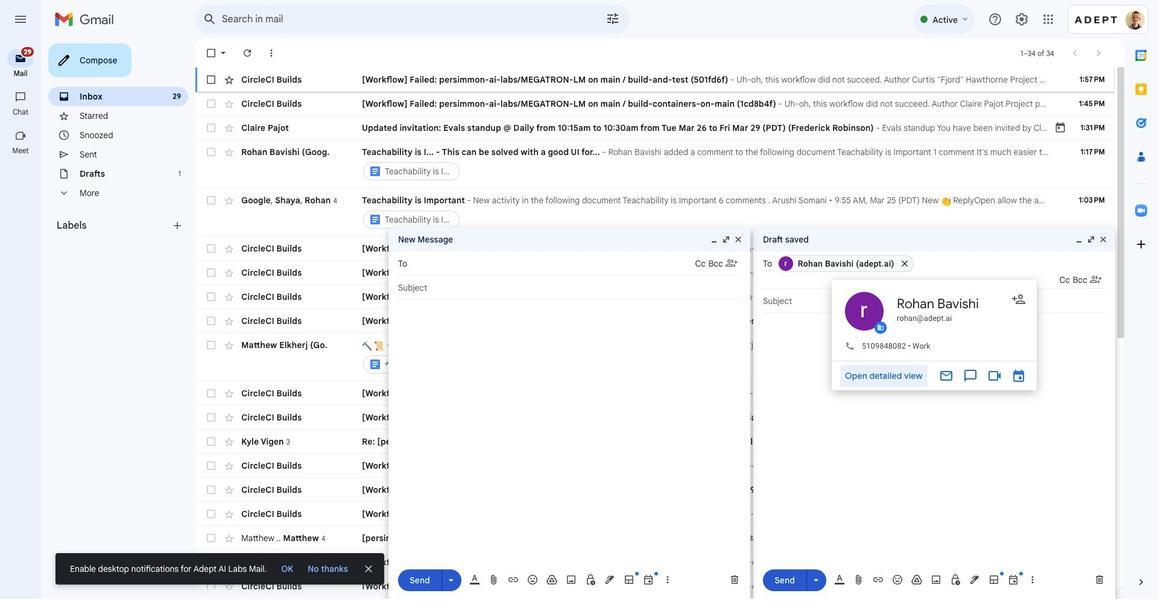Task type: locate. For each thing, give the bounding box(es) containing it.
more send options image left attach files icon
[[445, 574, 457, 586]]

insert photo image for toggle confidential mode icon
[[565, 574, 577, 586]]

👏 image
[[941, 196, 951, 206]]

navigation
[[0, 39, 42, 599]]

1 horizontal spatial insert files using drive image
[[911, 574, 923, 586]]

pop out image
[[722, 235, 731, 244]]

insert photo image left toggle confidential mode image
[[930, 574, 942, 586]]

insert emoji ‪(⌘⇧2)‬ image
[[527, 574, 539, 586], [892, 574, 904, 586]]

0 horizontal spatial select a layout image
[[623, 574, 635, 586]]

insert files using drive image left toggle confidential mode icon
[[546, 574, 558, 586]]

2 more options image from the left
[[1029, 574, 1036, 586]]

Subject field
[[398, 282, 741, 294], [763, 295, 1106, 307]]

insert link ‪(⌘k)‬ image right attach files image
[[872, 574, 884, 586]]

information card element
[[832, 280, 1037, 390]]

17 row from the top
[[195, 526, 1115, 550]]

pop out image
[[1087, 235, 1096, 244]]

cell for 5th row
[[362, 194, 1055, 230]]

press delete to remove this chip image
[[899, 258, 910, 269]]

main menu image
[[13, 12, 28, 27]]

0 horizontal spatial subject field
[[398, 282, 741, 294]]

more send options image left attach files image
[[810, 574, 822, 586]]

gmail image
[[54, 7, 120, 31]]

select a layout image left set up a time to meet image
[[623, 574, 635, 586]]

1 more send options image from the left
[[445, 574, 457, 586]]

0 horizontal spatial insert emoji ‪(⌘⇧2)‬ image
[[527, 574, 539, 586]]

insert files using drive image for toggle confidential mode image
[[911, 574, 923, 586]]

2 insert photo image from the left
[[930, 574, 942, 586]]

1 horizontal spatial insert photo image
[[930, 574, 942, 586]]

1 horizontal spatial 🔨 image
[[385, 360, 395, 370]]

🔨 image
[[362, 341, 372, 351], [385, 360, 395, 370]]

insert signature image
[[604, 574, 616, 586]]

insert photo image
[[565, 574, 577, 586], [930, 574, 942, 586]]

tab list
[[1125, 39, 1158, 556]]

cell for 10th row from the bottom of the page
[[362, 339, 1055, 375]]

2 insert files using drive image from the left
[[911, 574, 923, 586]]

calendar event image
[[1055, 122, 1067, 134]]

1 insert files using drive image from the left
[[546, 574, 558, 586]]

insert photo image for toggle confidential mode image
[[930, 574, 942, 586]]

attach files image
[[488, 574, 500, 586]]

alert
[[19, 28, 1139, 585]]

heading
[[0, 69, 41, 78], [0, 107, 41, 117], [0, 146, 41, 156], [57, 220, 171, 232]]

more options image
[[664, 574, 671, 586], [1029, 574, 1036, 586]]

1 cell from the top
[[362, 146, 1055, 182]]

2 dialog from the left
[[754, 227, 1115, 599]]

cell
[[362, 146, 1055, 182], [362, 194, 1055, 230], [362, 339, 1055, 375]]

0 horizontal spatial dialog
[[389, 227, 750, 599]]

insert emoji ‪(⌘⇧2)‬ image right attach files icon
[[527, 574, 539, 586]]

set up a time to meet image
[[1007, 574, 1020, 586]]

2 more send options image from the left
[[810, 574, 822, 586]]

0 horizontal spatial more options image
[[664, 574, 671, 586]]

1 dialog from the left
[[389, 227, 750, 599]]

2 select a layout image from the left
[[988, 574, 1000, 586]]

2 insert link ‪(⌘k)‬ image from the left
[[872, 574, 884, 586]]

1 more options image from the left
[[664, 574, 671, 586]]

insert link ‪(⌘k)‬ image right attach files icon
[[507, 574, 519, 586]]

insert files using drive image
[[546, 574, 558, 586], [911, 574, 923, 586]]

1 insert emoji ‪(⌘⇧2)‬ image from the left
[[527, 574, 539, 586]]

2 insert emoji ‪(⌘⇧2)‬ image from the left
[[892, 574, 904, 586]]

0 horizontal spatial more send options image
[[445, 574, 457, 586]]

close image
[[1099, 235, 1108, 244]]

11 row from the top
[[195, 381, 1115, 405]]

Search in mail search field
[[195, 5, 630, 34]]

1 horizontal spatial more send options image
[[810, 574, 822, 586]]

search field list box
[[775, 253, 1106, 274]]

insert emoji ‪(⌘⇧2)‬ image right attach files image
[[892, 574, 904, 586]]

insert files using drive image for toggle confidential mode icon
[[546, 574, 558, 586]]

15 row from the top
[[195, 478, 1115, 502]]

insert link ‪(⌘k)‬ image
[[507, 574, 519, 586], [872, 574, 884, 586]]

3 row from the top
[[195, 116, 1115, 140]]

7 row from the top
[[195, 261, 1115, 285]]

1 insert link ‪(⌘k)‬ image from the left
[[507, 574, 519, 586]]

1 vertical spatial cell
[[362, 194, 1055, 230]]

6 row from the top
[[195, 236, 1115, 261]]

subject field for minimize image
[[763, 295, 1106, 307]]

1 horizontal spatial dialog
[[754, 227, 1115, 599]]

toggle confidential mode image
[[950, 574, 962, 586]]

more options image for set up a time to meet icon
[[1029, 574, 1036, 586]]

cell for 16th row from the bottom of the page
[[362, 146, 1055, 182]]

0 vertical spatial cell
[[362, 146, 1055, 182]]

row
[[195, 68, 1115, 92], [195, 92, 1115, 116], [195, 116, 1115, 140], [195, 140, 1115, 188], [195, 188, 1115, 236], [195, 236, 1115, 261], [195, 261, 1115, 285], [195, 285, 1115, 309], [195, 309, 1115, 333], [195, 333, 1115, 381], [195, 381, 1115, 405], [195, 405, 1115, 430], [195, 430, 1115, 454], [195, 454, 1115, 478], [195, 478, 1115, 502], [195, 502, 1115, 526], [195, 526, 1115, 550], [195, 550, 1115, 574], [195, 574, 1115, 598]]

1 horizontal spatial subject field
[[763, 295, 1106, 307]]

insert photo image left toggle confidential mode icon
[[565, 574, 577, 586]]

0 horizontal spatial insert files using drive image
[[546, 574, 558, 586]]

press delete to remove this chip element
[[899, 258, 910, 269]]

19 row from the top
[[195, 574, 1115, 598]]

10 row from the top
[[195, 333, 1115, 381]]

1 horizontal spatial select a layout image
[[988, 574, 1000, 586]]

3 cell from the top
[[362, 339, 1055, 375]]

1 select a layout image from the left
[[623, 574, 635, 586]]

insert files using drive image left toggle confidential mode image
[[911, 574, 923, 586]]

dialog
[[389, 227, 750, 599], [754, 227, 1115, 599]]

📜 image
[[374, 341, 384, 351]]

2 vertical spatial cell
[[362, 339, 1055, 375]]

0 horizontal spatial insert link ‪(⌘k)‬ image
[[507, 574, 519, 586]]

0 horizontal spatial insert photo image
[[565, 574, 577, 586]]

more email options image
[[265, 47, 278, 59]]

discard draft ‪(⌘⇧d)‬ image
[[1094, 574, 1106, 586]]

14 row from the top
[[195, 454, 1115, 478]]

0 vertical spatial subject field
[[398, 282, 741, 294]]

1 horizontal spatial to recipients text field
[[919, 253, 1106, 274]]

more options image right set up a time to meet image
[[664, 574, 671, 586]]

select a layout image
[[623, 574, 635, 586], [988, 574, 1000, 586]]

None checkbox
[[205, 47, 217, 59], [205, 74, 217, 86], [205, 98, 217, 110], [205, 146, 217, 158], [205, 243, 217, 255], [205, 267, 217, 279], [205, 315, 217, 327], [205, 339, 217, 351], [205, 387, 217, 399], [205, 484, 217, 496], [205, 508, 217, 520], [205, 580, 217, 592], [205, 47, 217, 59], [205, 74, 217, 86], [205, 98, 217, 110], [205, 146, 217, 158], [205, 243, 217, 255], [205, 267, 217, 279], [205, 315, 217, 327], [205, 339, 217, 351], [205, 387, 217, 399], [205, 484, 217, 496], [205, 508, 217, 520], [205, 580, 217, 592]]

more send options image
[[445, 574, 457, 586], [810, 574, 822, 586]]

To recipients text field
[[412, 253, 695, 274], [919, 253, 1106, 274]]

2 cell from the top
[[362, 194, 1055, 230]]

0 horizontal spatial to recipients text field
[[412, 253, 695, 274]]

1 vertical spatial subject field
[[763, 295, 1106, 307]]

8 row from the top
[[195, 285, 1115, 309]]

support image
[[988, 12, 1003, 27]]

1 insert photo image from the left
[[565, 574, 577, 586]]

0 horizontal spatial 🔨 image
[[362, 341, 372, 351]]

None checkbox
[[205, 122, 217, 134], [205, 194, 217, 206], [205, 291, 217, 303], [205, 411, 217, 424], [205, 436, 217, 448], [205, 460, 217, 472], [205, 532, 217, 544], [205, 122, 217, 134], [205, 194, 217, 206], [205, 291, 217, 303], [205, 411, 217, 424], [205, 436, 217, 448], [205, 460, 217, 472], [205, 532, 217, 544]]

12 row from the top
[[195, 405, 1115, 430]]

4 row from the top
[[195, 140, 1115, 188]]

5 row from the top
[[195, 188, 1115, 236]]

select a layout image right insert signature icon
[[988, 574, 1000, 586]]

1 horizontal spatial insert emoji ‪(⌘⇧2)‬ image
[[892, 574, 904, 586]]

subject field for minimize icon
[[398, 282, 741, 294]]

1 horizontal spatial more options image
[[1029, 574, 1036, 586]]

set up a time to meet image
[[642, 574, 655, 586]]

Search in mail text field
[[222, 13, 572, 25]]

1 horizontal spatial insert link ‪(⌘k)‬ image
[[872, 574, 884, 586]]

more options image right set up a time to meet icon
[[1029, 574, 1036, 586]]



Task type: vqa. For each thing, say whether or not it's contained in the screenshot.
top Pm
no



Task type: describe. For each thing, give the bounding box(es) containing it.
9 row from the top
[[195, 309, 1115, 333]]

18 row from the top
[[195, 550, 1115, 574]]

discard draft ‪(⌘⇧d)‬ image
[[729, 574, 741, 586]]

more send options image for attach files image
[[810, 574, 822, 586]]

minimize image
[[1074, 235, 1084, 244]]

1 to recipients text field from the left
[[412, 253, 695, 274]]

2 row from the top
[[195, 92, 1115, 116]]

select a layout image for insert signature image
[[623, 574, 635, 586]]

close image
[[734, 235, 743, 244]]

more send options image for attach files icon
[[445, 574, 457, 586]]

advanced search options image
[[601, 7, 625, 31]]

more options image for set up a time to meet image
[[664, 574, 671, 586]]

refresh image
[[241, 47, 253, 59]]

settings image
[[1015, 12, 1029, 27]]

2 to recipients text field from the left
[[919, 253, 1106, 274]]

0 vertical spatial 🔨 image
[[362, 341, 372, 351]]

1 vertical spatial 🔨 image
[[385, 360, 395, 370]]

insert emoji ‪(⌘⇧2)‬ image for insert files using drive icon associated with toggle confidential mode icon
[[527, 574, 539, 586]]

insert signature image
[[969, 574, 981, 586]]

toggle confidential mode image
[[585, 574, 597, 586]]

insert emoji ‪(⌘⇧2)‬ image for insert files using drive icon corresponding to toggle confidential mode image
[[892, 574, 904, 586]]

attach files image
[[853, 574, 865, 586]]

minimize image
[[709, 235, 719, 244]]

13 row from the top
[[195, 430, 1115, 454]]

insert link ‪(⌘k)‬ image for attach files image
[[872, 574, 884, 586]]

16 row from the top
[[195, 502, 1115, 526]]

insert link ‪(⌘k)‬ image for attach files icon
[[507, 574, 519, 586]]

search in mail image
[[199, 8, 221, 30]]

Message Body text field
[[763, 319, 1106, 570]]

1 row from the top
[[195, 68, 1115, 92]]

select a layout image for insert signature icon
[[988, 574, 1000, 586]]



